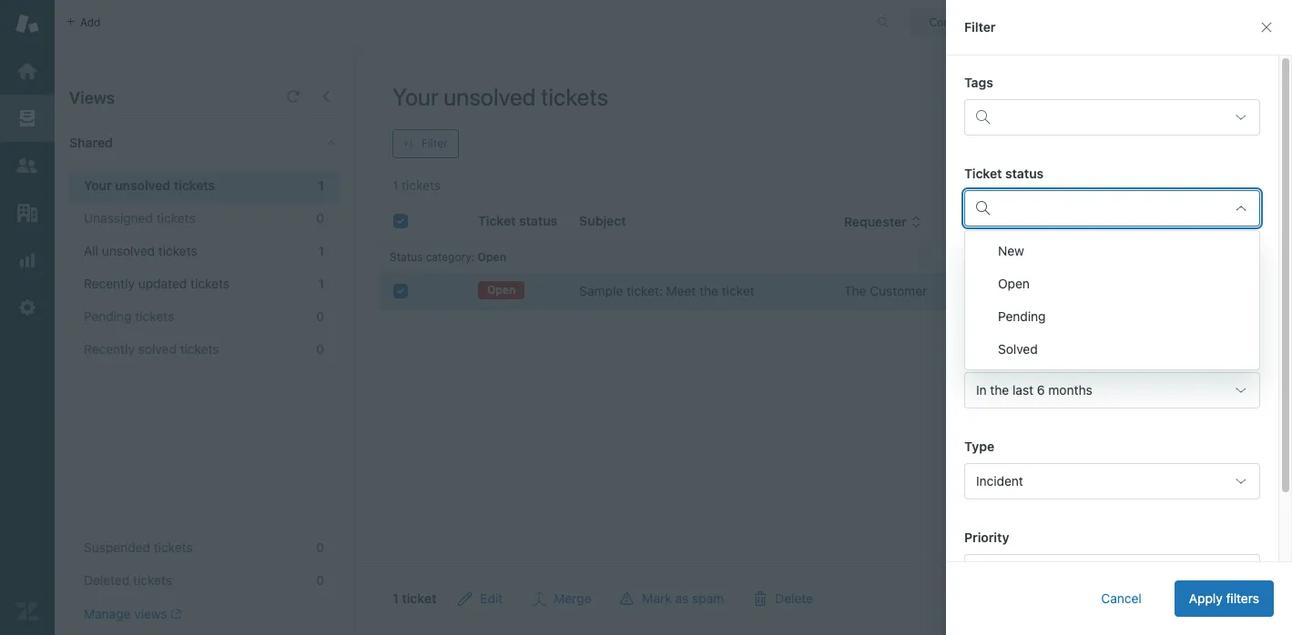 Task type: describe. For each thing, give the bounding box(es) containing it.
requester inside filter dialog
[[964, 257, 1027, 272]]

mark
[[642, 591, 672, 607]]

minute
[[994, 283, 1035, 299]]

merge
[[554, 591, 591, 607]]

sample ticket: meet the ticket link
[[579, 282, 755, 301]]

solved
[[998, 342, 1038, 357]]

edit
[[480, 591, 503, 607]]

views
[[69, 88, 115, 107]]

sample
[[579, 283, 623, 299]]

ticket status list box
[[964, 230, 1260, 371]]

mark as spam
[[642, 591, 724, 607]]

status
[[390, 250, 423, 264]]

Ticket status field
[[1000, 194, 1221, 223]]

refresh views pane image
[[286, 89, 301, 104]]

Incident field
[[964, 464, 1260, 500]]

0 for pending tickets
[[316, 309, 324, 324]]

months
[[1049, 382, 1093, 398]]

1 cancel button from the left
[[1087, 581, 1156, 617]]

status
[[1005, 166, 1044, 181]]

1 ticket
[[393, 591, 437, 607]]

1 minute ago
[[985, 283, 1060, 299]]

incident
[[976, 474, 1024, 489]]

conversations button
[[910, 8, 1045, 37]]

cancel for first "cancel" button
[[1101, 591, 1142, 607]]

pending for pending
[[998, 309, 1046, 324]]

open inside row
[[487, 284, 516, 297]]

type inside filter dialog
[[964, 439, 995, 454]]

the inside row
[[700, 283, 719, 299]]

edit button
[[444, 581, 518, 617]]

0 for recently solved tickets
[[316, 342, 324, 357]]

apply filters
[[1189, 591, 1260, 607]]

suspended
[[84, 540, 150, 556]]

priority inside filter dialog
[[964, 530, 1009, 546]]

6
[[1037, 382, 1045, 398]]

all
[[84, 243, 98, 259]]

requester inside button
[[844, 214, 907, 230]]

shared
[[69, 135, 113, 150]]

1 horizontal spatial your
[[393, 83, 438, 110]]

0 for suspended tickets
[[316, 540, 324, 556]]

filter inside dialog
[[964, 19, 996, 35]]

filters
[[1226, 591, 1260, 607]]

collapse views pane image
[[319, 89, 333, 104]]

1 for recently updated tickets
[[318, 276, 324, 291]]

type button
[[1087, 214, 1132, 231]]

recently solved tickets
[[84, 342, 219, 357]]

updated
[[138, 276, 187, 291]]

apply filters button
[[1175, 581, 1274, 617]]

requested
[[985, 214, 1051, 230]]

last
[[1013, 382, 1034, 398]]

priority button
[[1180, 214, 1240, 231]]

new
[[998, 243, 1024, 259]]

the
[[844, 283, 867, 299]]

filter inside button
[[422, 137, 448, 150]]

all unsolved tickets
[[84, 243, 197, 259]]

tags
[[964, 75, 993, 90]]

In the last 6 months field
[[964, 372, 1260, 409]]

date
[[1018, 348, 1046, 363]]



Task type: vqa. For each thing, say whether or not it's contained in the screenshot.
filter "button"
yes



Task type: locate. For each thing, give the bounding box(es) containing it.
unsolved
[[444, 83, 536, 110], [115, 178, 170, 193], [102, 243, 155, 259]]

delete button
[[739, 581, 828, 617]]

shared heading
[[55, 116, 355, 170]]

views image
[[15, 107, 39, 130]]

unsolved down unassigned
[[102, 243, 155, 259]]

row
[[379, 273, 1279, 310]]

1 horizontal spatial priority
[[1180, 214, 1225, 230]]

recently down the all
[[84, 276, 135, 291]]

0 horizontal spatial cancel
[[1101, 591, 1142, 607]]

ticket status
[[964, 166, 1044, 181]]

0 horizontal spatial the
[[700, 283, 719, 299]]

tickets
[[541, 83, 608, 110], [174, 178, 215, 193], [156, 210, 195, 226], [158, 243, 197, 259], [190, 276, 229, 291], [135, 309, 174, 324], [180, 342, 219, 357], [154, 540, 193, 556], [133, 573, 172, 588]]

ticket right meet
[[722, 283, 755, 299]]

0 horizontal spatial pending
[[84, 309, 132, 324]]

0 horizontal spatial requester
[[844, 214, 907, 230]]

1
[[318, 178, 324, 193], [318, 243, 324, 259], [318, 276, 324, 291], [985, 283, 991, 299], [393, 591, 399, 607]]

1 vertical spatial recently
[[84, 342, 135, 357]]

filter
[[964, 19, 996, 35], [422, 137, 448, 150]]

manage
[[84, 607, 131, 622]]

0 vertical spatial recently
[[84, 276, 135, 291]]

organizations image
[[15, 201, 39, 225]]

1 for all unsolved tickets
[[318, 243, 324, 259]]

type inside the type button
[[1087, 214, 1118, 230]]

shared button
[[55, 116, 307, 170]]

the right meet
[[700, 283, 719, 299]]

request date
[[964, 348, 1046, 363]]

0 for deleted tickets
[[316, 573, 324, 588]]

1 for your unsolved tickets
[[318, 178, 324, 193]]

cancel inside now showing 1 tickets region
[[1201, 591, 1241, 607]]

1 vertical spatial your unsolved tickets
[[84, 178, 215, 193]]

recently updated tickets
[[84, 276, 229, 291]]

recently
[[84, 276, 135, 291], [84, 342, 135, 357]]

1 vertical spatial type
[[964, 439, 995, 454]]

1 vertical spatial filter
[[422, 137, 448, 150]]

2 cancel from the left
[[1201, 591, 1241, 607]]

2 0 from the top
[[316, 309, 324, 324]]

mark as spam button
[[606, 581, 739, 617]]

type
[[1087, 214, 1118, 230], [964, 439, 995, 454]]

meet
[[666, 283, 696, 299]]

requester up the customer
[[844, 214, 907, 230]]

spam
[[692, 591, 724, 607]]

pending
[[84, 309, 132, 324], [998, 309, 1046, 324]]

ticket
[[964, 166, 1002, 181]]

1 horizontal spatial type
[[1087, 214, 1118, 230]]

0 horizontal spatial your
[[84, 178, 112, 193]]

2 recently from the top
[[84, 342, 135, 357]]

3 0 from the top
[[316, 342, 324, 357]]

4 0 from the top
[[316, 540, 324, 556]]

open down status category: open
[[487, 284, 516, 297]]

type up incident on the bottom
[[964, 439, 995, 454]]

0
[[316, 210, 324, 226], [316, 309, 324, 324], [316, 342, 324, 357], [316, 540, 324, 556], [316, 573, 324, 588]]

pending tickets
[[84, 309, 174, 324]]

1 vertical spatial ticket
[[402, 591, 437, 607]]

pending down 1 minute ago
[[998, 309, 1046, 324]]

unassigned tickets
[[84, 210, 195, 226]]

open inside ticket status list box
[[998, 276, 1030, 291]]

unsolved up unassigned tickets
[[115, 178, 170, 193]]

manage views link
[[84, 607, 181, 623]]

ago
[[1038, 283, 1060, 299]]

delete
[[775, 591, 813, 607]]

get started image
[[15, 59, 39, 83]]

deleted
[[84, 573, 130, 588]]

open right category:
[[478, 250, 506, 264]]

cancel for 1st "cancel" button from right
[[1201, 591, 1241, 607]]

1 horizontal spatial ticket
[[722, 283, 755, 299]]

pending inside ticket status list box
[[998, 309, 1046, 324]]

unsolved up filter button
[[444, 83, 536, 110]]

0 horizontal spatial filter
[[422, 137, 448, 150]]

your
[[393, 83, 438, 110], [84, 178, 112, 193]]

5 0 from the top
[[316, 573, 324, 588]]

zendesk support image
[[15, 12, 39, 36]]

ticket
[[722, 283, 755, 299], [402, 591, 437, 607]]

0 for unassigned tickets
[[316, 210, 324, 226]]

0 vertical spatial filter
[[964, 19, 996, 35]]

your up unassigned
[[84, 178, 112, 193]]

customer
[[870, 283, 927, 299]]

category:
[[426, 250, 475, 264]]

your up filter button
[[393, 83, 438, 110]]

solved
[[138, 342, 177, 357]]

1 vertical spatial the
[[990, 382, 1009, 398]]

manage views
[[84, 607, 167, 622]]

2 pending from the left
[[998, 309, 1046, 324]]

1 horizontal spatial cancel button
[[1186, 581, 1256, 617]]

1 horizontal spatial filter
[[964, 19, 996, 35]]

2 cancel button from the left
[[1186, 581, 1256, 617]]

open down the new
[[998, 276, 1030, 291]]

zendesk image
[[15, 600, 39, 624]]

cancel inside filter dialog
[[1101, 591, 1142, 607]]

0 horizontal spatial your unsolved tickets
[[84, 178, 215, 193]]

views
[[134, 607, 167, 622]]

requester
[[844, 214, 907, 230], [964, 257, 1027, 272]]

1 horizontal spatial cancel
[[1201, 591, 1241, 607]]

0 vertical spatial priority
[[1180, 214, 1225, 230]]

in the last 6 months
[[976, 382, 1093, 398]]

apply
[[1189, 591, 1223, 607]]

0 vertical spatial type
[[1087, 214, 1118, 230]]

0 horizontal spatial cancel button
[[1087, 581, 1156, 617]]

filter dialog
[[946, 0, 1292, 636]]

1 vertical spatial priority
[[964, 530, 1009, 546]]

status category: open
[[390, 250, 506, 264]]

conversations
[[930, 15, 1003, 29]]

the
[[700, 283, 719, 299], [990, 382, 1009, 398]]

0 vertical spatial ticket
[[722, 283, 755, 299]]

1 vertical spatial unsolved
[[115, 178, 170, 193]]

priority inside button
[[1180, 214, 1225, 230]]

row inside now showing 1 tickets region
[[379, 273, 1279, 310]]

requester up minute
[[964, 257, 1027, 272]]

requester button
[[844, 214, 922, 231]]

0 vertical spatial your unsolved tickets
[[393, 83, 608, 110]]

ticket status element
[[964, 190, 1260, 227]]

admin image
[[15, 296, 39, 320]]

ticket:
[[627, 283, 663, 299]]

0 horizontal spatial ticket
[[402, 591, 437, 607]]

type right requested button
[[1087, 214, 1118, 230]]

your unsolved tickets up filter button
[[393, 83, 608, 110]]

recently down pending tickets
[[84, 342, 135, 357]]

in
[[976, 382, 987, 398]]

suspended tickets
[[84, 540, 193, 556]]

customers image
[[15, 154, 39, 178]]

0 horizontal spatial priority
[[964, 530, 1009, 546]]

your unsolved tickets
[[393, 83, 608, 110], [84, 178, 215, 193]]

your unsolved tickets up unassigned tickets
[[84, 178, 215, 193]]

1 vertical spatial requester
[[964, 257, 1027, 272]]

filter button
[[393, 129, 459, 158]]

as
[[675, 591, 689, 607]]

tags element
[[964, 99, 1260, 136]]

pending up recently solved tickets
[[84, 309, 132, 324]]

main element
[[0, 0, 55, 636]]

pending for pending tickets
[[84, 309, 132, 324]]

(opens in a new tab) image
[[167, 610, 181, 620]]

ticket left the edit button
[[402, 591, 437, 607]]

sample ticket: meet the ticket
[[579, 283, 755, 299]]

1 pending from the left
[[84, 309, 132, 324]]

cancel button
[[1087, 581, 1156, 617], [1186, 581, 1256, 617]]

0 vertical spatial unsolved
[[444, 83, 536, 110]]

requested button
[[985, 214, 1066, 231]]

now showing 1 tickets region
[[356, 195, 1292, 636]]

the right in
[[990, 382, 1009, 398]]

close drawer image
[[1260, 20, 1274, 35]]

ticket inside row
[[722, 283, 755, 299]]

0 vertical spatial requester
[[844, 214, 907, 230]]

request
[[964, 348, 1015, 363]]

2 vertical spatial unsolved
[[102, 243, 155, 259]]

1 cancel from the left
[[1101, 591, 1142, 607]]

open
[[478, 250, 506, 264], [998, 276, 1030, 291], [487, 284, 516, 297]]

deleted tickets
[[84, 573, 172, 588]]

0 horizontal spatial type
[[964, 439, 995, 454]]

recently for recently solved tickets
[[84, 342, 135, 357]]

1 0 from the top
[[316, 210, 324, 226]]

the customer
[[844, 283, 927, 299]]

merge button
[[518, 581, 606, 617]]

0 vertical spatial the
[[700, 283, 719, 299]]

row containing sample ticket: meet the ticket
[[379, 273, 1279, 310]]

unassigned
[[84, 210, 153, 226]]

1 horizontal spatial pending
[[998, 309, 1046, 324]]

recently for recently updated tickets
[[84, 276, 135, 291]]

1 recently from the top
[[84, 276, 135, 291]]

1 vertical spatial your
[[84, 178, 112, 193]]

subject
[[579, 213, 626, 229]]

cancel
[[1101, 591, 1142, 607], [1201, 591, 1241, 607]]

priority
[[1180, 214, 1225, 230], [964, 530, 1009, 546]]

reporting image
[[15, 249, 39, 272]]

0 vertical spatial your
[[393, 83, 438, 110]]

the inside field
[[990, 382, 1009, 398]]

1 horizontal spatial the
[[990, 382, 1009, 398]]

1 horizontal spatial requester
[[964, 257, 1027, 272]]

1 horizontal spatial your unsolved tickets
[[393, 83, 608, 110]]



